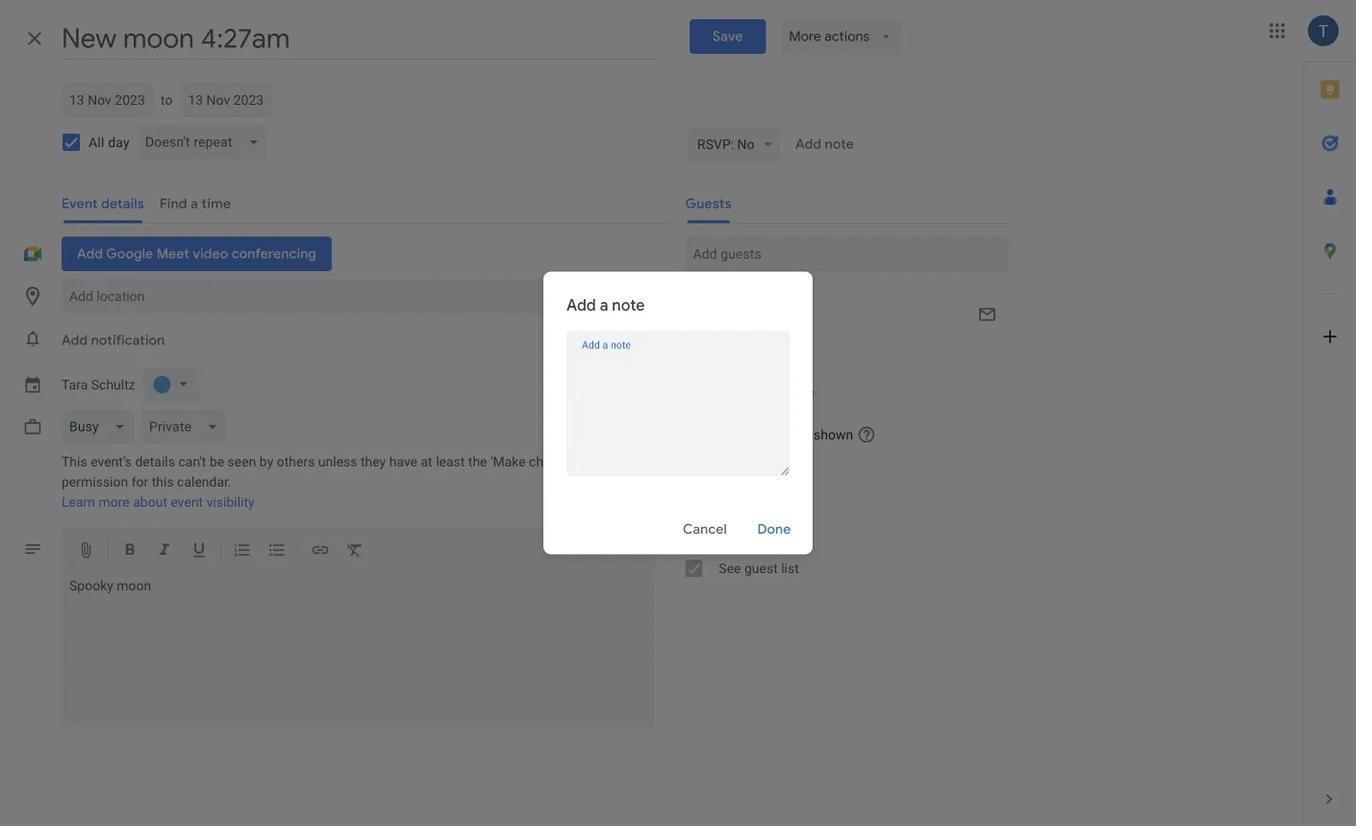 Task type: locate. For each thing, give the bounding box(es) containing it.
cancel button
[[674, 506, 736, 553]]

schultz down awaiting
[[753, 343, 797, 359]]

more
[[99, 494, 130, 510]]

1 horizontal spatial be
[[796, 427, 810, 443]]

be left shown
[[796, 427, 810, 443]]

1 horizontal spatial note
[[825, 136, 854, 153]]

'make
[[491, 454, 526, 470]]

0 horizontal spatial to
[[161, 92, 173, 108]]

least
[[436, 454, 465, 470]]

add inside button
[[62, 332, 88, 349]]

0 vertical spatial schultz
[[753, 343, 797, 359]]

0 vertical spatial tara
[[724, 343, 750, 359]]

0 horizontal spatial tara
[[62, 377, 88, 393]]

0 horizontal spatial schultz
[[91, 377, 135, 393]]

0 vertical spatial be
[[796, 427, 810, 443]]

1 vertical spatial be
[[210, 454, 224, 470]]

tara schultz down awaiting
[[724, 343, 797, 359]]

calendar
[[694, 427, 748, 443]]

1 horizontal spatial others
[[755, 531, 793, 547]]

be up calendar.
[[210, 454, 224, 470]]

tab list
[[1303, 63, 1356, 772]]

2 horizontal spatial add
[[795, 136, 821, 153]]

0 vertical spatial to
[[161, 92, 173, 108]]

0 horizontal spatial add
[[62, 332, 88, 349]]

guest permissions
[[685, 474, 797, 490]]

add a note dialog
[[543, 272, 813, 555]]

schultz down add notification button on the top of the page
[[91, 377, 135, 393]]

at
[[421, 454, 433, 470]]

add inside 'button'
[[795, 136, 821, 153]]

be
[[796, 427, 810, 443], [210, 454, 224, 470]]

details
[[135, 454, 175, 470]]

kendall parks tree item
[[670, 379, 1008, 410]]

invite others
[[719, 531, 793, 547]]

1 horizontal spatial tara
[[724, 343, 750, 359]]

others
[[277, 454, 315, 470], [755, 531, 793, 547]]

2 vertical spatial add
[[62, 332, 88, 349]]

see
[[719, 560, 741, 576]]

0 horizontal spatial 1
[[685, 317, 692, 331]]

changes
[[529, 454, 580, 470]]

done
[[757, 521, 791, 538]]

add inside "dialog"
[[567, 295, 596, 315]]

about
[[133, 494, 167, 510]]

0 horizontal spatial note
[[612, 295, 645, 315]]

0 vertical spatial tara schultz
[[724, 343, 797, 359]]

event
[[171, 494, 203, 510]]

Description text field
[[62, 578, 654, 722]]

spooky
[[69, 578, 113, 594]]

0 vertical spatial note
[[825, 136, 854, 153]]

1 vertical spatial note
[[612, 295, 645, 315]]

a
[[600, 295, 608, 315]]

guests invited to this event. tree
[[670, 339, 1008, 410]]

all
[[88, 134, 104, 150]]

guest
[[744, 560, 778, 576]]

1 left no,
[[685, 317, 692, 331]]

bulleted list image
[[267, 541, 287, 563]]

bold image
[[120, 541, 139, 563]]

kendall
[[724, 386, 768, 402]]

list
[[781, 560, 799, 576]]

1 vertical spatial add
[[567, 295, 596, 315]]

tara
[[724, 343, 750, 359], [62, 377, 88, 393]]

notification
[[91, 332, 165, 349]]

no,
[[694, 317, 710, 331]]

0 horizontal spatial be
[[210, 454, 224, 470]]

to inside this event's details can't be seen by others unless they have at least the 'make changes to events' permission for this calendar. learn more about event visibility
[[583, 454, 595, 470]]

1 vertical spatial schultz
[[91, 377, 135, 393]]

1 horizontal spatial 1
[[713, 317, 719, 331]]

add
[[795, 136, 821, 153], [567, 295, 596, 315], [62, 332, 88, 349]]

day
[[108, 134, 130, 150]]

note
[[825, 136, 854, 153], [612, 295, 645, 315]]

1 vertical spatial tara schultz
[[62, 377, 135, 393]]

1 horizontal spatial to
[[583, 454, 595, 470]]

1 horizontal spatial schultz
[[753, 343, 797, 359]]

1
[[685, 317, 692, 331], [713, 317, 719, 331]]

to
[[161, 92, 173, 108], [583, 454, 595, 470]]

others right the by
[[277, 454, 315, 470]]

tara schultz inside tree item
[[724, 343, 797, 359]]

1 vertical spatial to
[[583, 454, 595, 470]]

add for add notification
[[62, 332, 88, 349]]

others up guest
[[755, 531, 793, 547]]

note inside 'button'
[[825, 136, 854, 153]]

tara schultz down add notification button on the top of the page
[[62, 377, 135, 393]]

None text field
[[567, 353, 790, 468]]

0 vertical spatial add
[[795, 136, 821, 153]]

cancel
[[683, 521, 727, 538]]

tara schultz
[[724, 343, 797, 359], [62, 377, 135, 393]]

schultz
[[753, 343, 797, 359], [91, 377, 135, 393]]

1 horizontal spatial tara schultz
[[724, 343, 797, 359]]

add notification
[[62, 332, 165, 349]]

tara down add notification button on the top of the page
[[62, 377, 88, 393]]

have
[[389, 454, 417, 470]]

1 horizontal spatial add
[[567, 295, 596, 315]]

0 vertical spatial others
[[277, 454, 315, 470]]

0 horizontal spatial others
[[277, 454, 315, 470]]

1 right no,
[[713, 317, 719, 331]]

1 vertical spatial tara
[[62, 377, 88, 393]]

the
[[468, 454, 487, 470]]

group
[[670, 467, 1008, 583]]

kendall parks *
[[724, 386, 814, 402]]

tara down awaiting
[[724, 343, 750, 359]]



Task type: vqa. For each thing, say whether or not it's contained in the screenshot.
text field
yes



Task type: describe. For each thing, give the bounding box(es) containing it.
calendar.
[[177, 474, 231, 490]]

tara schultz, declined, organiser tree item
[[670, 339, 1008, 379]]

permissions
[[724, 474, 797, 490]]

formatting options toolbar
[[62, 528, 654, 575]]

permission
[[62, 474, 128, 490]]

by
[[260, 454, 273, 470]]

add notification button
[[54, 323, 173, 358]]

cannot
[[751, 427, 792, 443]]

learn
[[62, 494, 95, 510]]

underline image
[[189, 541, 209, 563]]

be inside this event's details can't be seen by others unless they have at least the 'make changes to events' permission for this calendar. learn more about event visibility
[[210, 454, 224, 470]]

group containing guest permissions
[[670, 467, 1008, 583]]

tara inside tara schultz, declined, organiser tree item
[[724, 343, 750, 359]]

this event's details can't be seen by others unless they have at least the 'make changes to events' permission for this calendar. learn more about event visibility
[[62, 454, 640, 510]]

invite
[[719, 531, 751, 547]]

*
[[809, 386, 814, 402]]

1 1 from the left
[[685, 317, 692, 331]]

others inside this event's details can't be seen by others unless they have at least the 'make changes to events' permission for this calendar. learn more about event visibility
[[277, 454, 315, 470]]

add note button
[[788, 127, 861, 162]]

visibility
[[206, 494, 255, 510]]

1 no, 1 awaiting
[[685, 317, 765, 331]]

spooky moon
[[69, 578, 151, 594]]

this
[[62, 454, 87, 470]]

insert link image
[[311, 541, 330, 563]]

see guest list
[[719, 560, 799, 576]]

guest
[[685, 474, 720, 490]]

add note
[[795, 136, 854, 153]]

save
[[713, 28, 743, 45]]

italic image
[[155, 541, 174, 563]]

they
[[361, 454, 386, 470]]

calendar cannot be shown
[[694, 427, 853, 443]]

1 vertical spatial others
[[755, 531, 793, 547]]

add for add note
[[795, 136, 821, 153]]

learn more about event visibility link
[[62, 494, 255, 510]]

events'
[[599, 454, 640, 470]]

none text field inside add a note "dialog"
[[567, 353, 790, 468]]

this
[[152, 474, 174, 490]]

remove formatting image
[[345, 541, 365, 563]]

seen
[[228, 454, 256, 470]]

schultz inside tree item
[[753, 343, 797, 359]]

Title text field
[[62, 17, 659, 60]]

2 1 from the left
[[713, 317, 719, 331]]

add a note
[[567, 295, 645, 315]]

done button
[[744, 506, 805, 553]]

event's
[[91, 454, 132, 470]]

numbered list image
[[233, 541, 252, 563]]

note inside "dialog"
[[612, 295, 645, 315]]

for
[[131, 474, 148, 490]]

0 horizontal spatial tara schultz
[[62, 377, 135, 393]]

all day
[[88, 134, 130, 150]]

can't
[[178, 454, 206, 470]]

unless
[[318, 454, 357, 470]]

awaiting
[[722, 317, 765, 331]]

shown
[[814, 427, 853, 443]]

moon
[[117, 578, 151, 594]]

parks
[[771, 386, 805, 402]]

save button
[[689, 19, 766, 54]]



